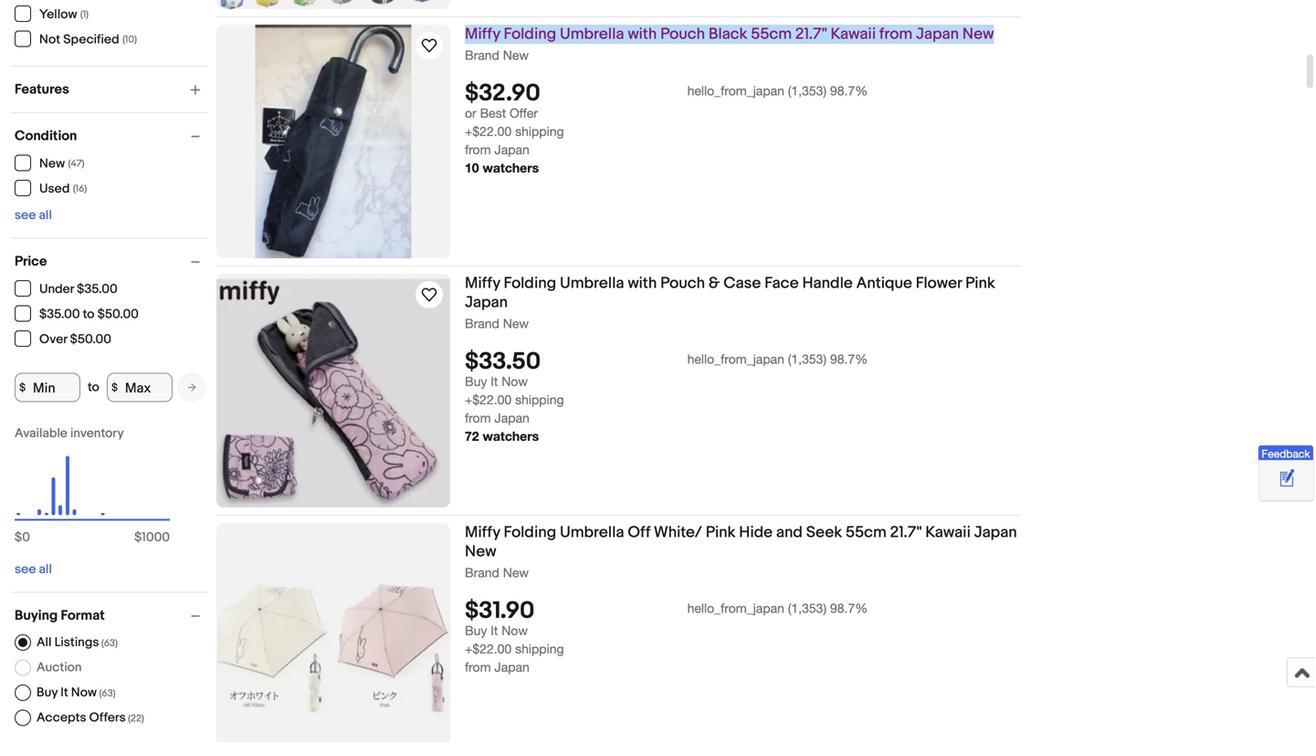 Task type: describe. For each thing, give the bounding box(es) containing it.
under $35.00
[[39, 282, 118, 297]]

umbrella for $32.90
[[560, 25, 624, 44]]

 (63) Items text field
[[99, 638, 118, 650]]

face
[[764, 274, 799, 293]]

2 vertical spatial buy
[[37, 685, 58, 701]]

1 vertical spatial $50.00
[[70, 332, 111, 347]]

buy for hello_from_japan (1,353) 98.7% buy it now +$22.00 shipping from japan 72 watchers
[[465, 374, 487, 389]]

features
[[15, 81, 69, 98]]

$ up available
[[19, 381, 26, 394]]

kawaii inside miffy folding umbrella off white/ pink hide and seek 55cm 21.7" kawaii japan new brand new
[[925, 523, 971, 542]]

+$22.00 inside hello_from_japan (1,353) 98.7% buy it now +$22.00 shipping from japan
[[465, 642, 512, 657]]

used
[[39, 181, 70, 197]]

watchers for $32.90
[[483, 160, 539, 176]]

watchers for $33.50
[[483, 429, 539, 444]]

features button
[[15, 81, 208, 98]]

brand inside miffy folding umbrella with pouch & case face handle antique flower pink japan brand new
[[465, 316, 499, 331]]

$33.50
[[465, 348, 541, 376]]

under $35.00 link
[[15, 280, 118, 297]]

buying format button
[[15, 608, 208, 624]]

miffy for $33.50
[[465, 274, 500, 293]]

$ up buying
[[15, 530, 22, 546]]

see for condition
[[15, 208, 36, 223]]

see all for price
[[15, 562, 52, 578]]

accepts offers (22)
[[37, 710, 144, 726]]

0 vertical spatial $50.00
[[97, 307, 139, 322]]

flower
[[916, 274, 962, 293]]

with for $32.90
[[628, 25, 657, 44]]

98.7% for $32.90
[[830, 83, 868, 98]]

handle
[[802, 274, 853, 293]]

miffy folding umbrella off white/ pink hide and seek 55cm 21.7" kawaii japan new link
[[465, 523, 1021, 565]]

55cm inside miffy folding umbrella off white/ pink hide and seek 55cm 21.7" kawaii japan new brand new
[[846, 523, 887, 542]]

yellow (1)
[[39, 7, 89, 22]]

+$22.00 for $33.50
[[465, 392, 512, 407]]

miffy folding umbrella with pouch & case face handle antique flower pink japan heading
[[465, 274, 995, 312]]

2 vertical spatial now
[[71, 685, 97, 701]]

hello_from_japan (1,353) 98.7% buy it now +$22.00 shipping from japan 72 watchers
[[465, 352, 868, 444]]

$35.00 to $50.00 link
[[15, 305, 140, 322]]

offers
[[89, 710, 126, 726]]

$ 0
[[15, 530, 30, 546]]

japan inside hello_from_japan (1,353) 98.7% buy it now +$22.00 shipping from japan
[[494, 660, 530, 675]]

from for hello_from_japan (1,353) 98.7% buy it now +$22.00 shipping from japan
[[465, 660, 491, 675]]

(1,353) for $33.50
[[788, 352, 827, 367]]

+$22.00 for $32.90
[[465, 124, 512, 139]]

see all button for price
[[15, 562, 52, 578]]

(10)
[[122, 34, 137, 46]]

(1,353) for $32.90
[[788, 83, 827, 98]]

graph of available inventory between $0 and $1000+ image
[[15, 426, 170, 555]]

listings
[[54, 635, 99, 650]]

feedback
[[1262, 447, 1310, 460]]

auction
[[37, 660, 82, 676]]

shipping inside hello_from_japan (1,353) 98.7% buy it now +$22.00 shipping from japan
[[515, 642, 564, 657]]

case
[[724, 274, 761, 293]]

21.7" inside miffy folding umbrella off white/ pink hide and seek 55cm 21.7" kawaii japan new brand new
[[890, 523, 922, 542]]

all listings (63)
[[37, 635, 118, 650]]

japan inside miffy folding umbrella with pouch & case face handle antique flower pink japan brand new
[[465, 293, 508, 312]]

umbrella for $33.50
[[560, 274, 624, 293]]

miffy folding umbrella off white/ pink hide and seek 55cm 21.7" kawaii japan new brand new
[[465, 523, 1017, 580]]

from for hello_from_japan (1,353) 98.7% or best offer +$22.00 shipping from japan 10 watchers
[[465, 142, 491, 157]]

$31.90
[[465, 597, 535, 626]]

$35.00 to $50.00
[[39, 307, 139, 322]]

miffy folding umbrella with pouch black 55cm 21.7" kawaii from japan new brand new
[[465, 25, 994, 63]]

price
[[15, 253, 47, 270]]

folding for $33.50
[[504, 274, 556, 293]]

condition button
[[15, 128, 208, 144]]

miffy folding umbrella with pouch & case face handle antique flower pink japan brand new
[[465, 274, 995, 331]]

from for hello_from_japan (1,353) 98.7% buy it now +$22.00 shipping from japan 72 watchers
[[465, 411, 491, 426]]

1000
[[142, 530, 170, 546]]

hello_from_japan for $33.50
[[687, 352, 784, 367]]

Maximum Value in $ text field
[[107, 373, 172, 402]]

miffy folding umbrella with pouch black 55cm 21.7" kawaii from japan new link
[[465, 25, 1021, 47]]

and
[[776, 523, 803, 542]]

pink inside miffy folding umbrella off white/ pink hide and seek 55cm 21.7" kawaii japan new brand new
[[706, 523, 736, 542]]

antique
[[856, 274, 912, 293]]

miffy folding umbrella off white/ pink hide and seek 55cm 21.7" kawaii japan new image
[[216, 523, 450, 742]]

Minimum Value in $ text field
[[15, 373, 80, 402]]

available inventory
[[15, 426, 124, 442]]

over $50.00
[[39, 332, 111, 347]]

miffy folding umbrella with pouch & case face handle antique flower pink japan link
[[465, 274, 1021, 316]]

it for hello_from_japan (1,353) 98.7% buy it now +$22.00 shipping from japan 72 watchers
[[491, 374, 498, 389]]

 (22) Items text field
[[126, 713, 144, 725]]

&
[[709, 274, 720, 293]]

yellow
[[39, 7, 77, 22]]

black
[[709, 25, 747, 44]]

not
[[39, 32, 60, 47]]

miffy folding umbrella off white/ pink hide and seek 55cm 21.7" kawaii japan new heading
[[465, 523, 1017, 562]]

(1,353) inside hello_from_japan (1,353) 98.7% buy it now +$22.00 shipping from japan
[[788, 601, 827, 616]]

buying format
[[15, 608, 105, 624]]

0 vertical spatial $35.00
[[77, 282, 118, 297]]

white/
[[654, 523, 702, 542]]

folding for $31.90
[[504, 523, 556, 542]]

brand inside miffy folding umbrella off white/ pink hide and seek 55cm 21.7" kawaii japan new brand new
[[465, 565, 499, 580]]



Task type: locate. For each thing, give the bounding box(es) containing it.
folding up $31.90
[[504, 523, 556, 542]]

2 see from the top
[[15, 562, 36, 578]]

(1)
[[80, 9, 89, 21]]

1 vertical spatial watchers
[[483, 429, 539, 444]]

1 vertical spatial umbrella
[[560, 274, 624, 293]]

(47)
[[68, 158, 84, 170]]

available
[[15, 426, 67, 442]]

brand up $32.90
[[465, 47, 499, 63]]

now for hello_from_japan (1,353) 98.7% buy it now +$22.00 shipping from japan
[[502, 623, 528, 639]]

see all down used at the left
[[15, 208, 52, 223]]

miffy inside miffy folding umbrella off white/ pink hide and seek 55cm 21.7" kawaii japan new brand new
[[465, 523, 500, 542]]

0 vertical spatial pouch
[[660, 25, 705, 44]]

with left &
[[628, 274, 657, 293]]

3 shipping from the top
[[515, 642, 564, 657]]

55cm
[[751, 25, 792, 44], [846, 523, 887, 542]]

21.7"
[[795, 25, 827, 44], [890, 523, 922, 542]]

with inside miffy folding umbrella with pouch & case face handle antique flower pink japan brand new
[[628, 274, 657, 293]]

buy
[[465, 374, 487, 389], [465, 623, 487, 639], [37, 685, 58, 701]]

see all for condition
[[15, 208, 52, 223]]

1 vertical spatial see all
[[15, 562, 52, 578]]

55cm right black
[[751, 25, 792, 44]]

shipping down $31.90
[[515, 642, 564, 657]]

2 98.7% from the top
[[830, 352, 868, 367]]

2 hello_from_japan from the top
[[687, 352, 784, 367]]

1 vertical spatial see all button
[[15, 562, 52, 578]]

with
[[628, 25, 657, 44], [628, 274, 657, 293]]

pink left hide
[[706, 523, 736, 542]]

1 horizontal spatial kawaii
[[925, 523, 971, 542]]

1 vertical spatial miffy
[[465, 274, 500, 293]]

0 vertical spatial (63)
[[101, 638, 118, 650]]

buy inside hello_from_japan (1,353) 98.7% buy it now +$22.00 shipping from japan 72 watchers
[[465, 374, 487, 389]]

new
[[962, 25, 994, 44], [503, 47, 529, 63], [39, 156, 65, 172], [503, 316, 529, 331], [465, 542, 496, 562], [503, 565, 529, 580]]

1 all from the top
[[39, 208, 52, 223]]

with for $33.50
[[628, 274, 657, 293]]

0 vertical spatial kawaii
[[831, 25, 876, 44]]

1 vertical spatial +$22.00
[[465, 392, 512, 407]]

pink inside miffy folding umbrella with pouch & case face handle antique flower pink japan brand new
[[965, 274, 995, 293]]

see all button
[[15, 208, 52, 223], [15, 562, 52, 578]]

shipping
[[515, 124, 564, 139], [515, 392, 564, 407], [515, 642, 564, 657]]

pouch
[[660, 25, 705, 44], [660, 274, 705, 293]]

umbrella
[[560, 25, 624, 44], [560, 274, 624, 293], [560, 523, 624, 542]]

0 vertical spatial watchers
[[483, 160, 539, 176]]

3 98.7% from the top
[[830, 601, 868, 616]]

(63) down buying format dropdown button at the bottom left of the page
[[101, 638, 118, 650]]

hide
[[739, 523, 773, 542]]

2 pouch from the top
[[660, 274, 705, 293]]

specified
[[63, 32, 119, 47]]

used (16)
[[39, 181, 87, 197]]

0 horizontal spatial kawaii
[[831, 25, 876, 44]]

hello_from_japan
[[687, 83, 784, 98], [687, 352, 784, 367], [687, 601, 784, 616]]

0 vertical spatial brand
[[465, 47, 499, 63]]

see for price
[[15, 562, 36, 578]]

umbrella inside miffy folding umbrella off white/ pink hide and seek 55cm 21.7" kawaii japan new brand new
[[560, 523, 624, 542]]

1 vertical spatial 55cm
[[846, 523, 887, 542]]

1 vertical spatial brand
[[465, 316, 499, 331]]

from
[[879, 25, 913, 44], [465, 142, 491, 157], [465, 411, 491, 426], [465, 660, 491, 675]]

hello_from_japan down miffy folding umbrella off white/ pink hide and seek 55cm 21.7" kawaii japan new brand new
[[687, 601, 784, 616]]

see all
[[15, 208, 52, 223], [15, 562, 52, 578]]

0 vertical spatial to
[[83, 307, 95, 322]]

0 vertical spatial all
[[39, 208, 52, 223]]

1 umbrella from the top
[[560, 25, 624, 44]]

(1,353) down seek
[[788, 601, 827, 616]]

55cm right seek
[[846, 523, 887, 542]]

watchers inside hello_from_japan (1,353) 98.7% or best offer +$22.00 shipping from japan 10 watchers
[[483, 160, 539, 176]]

98.7% inside hello_from_japan (1,353) 98.7% or best offer +$22.00 shipping from japan 10 watchers
[[830, 83, 868, 98]]

21.7" right black
[[795, 25, 827, 44]]

price button
[[15, 253, 208, 270]]

3 brand from the top
[[465, 565, 499, 580]]

(1,353) inside hello_from_japan (1,353) 98.7% buy it now +$22.00 shipping from japan 72 watchers
[[788, 352, 827, 367]]

21.7" right seek
[[890, 523, 922, 542]]

1 brand from the top
[[465, 47, 499, 63]]

from inside hello_from_japan (1,353) 98.7% or best offer +$22.00 shipping from japan 10 watchers
[[465, 142, 491, 157]]

1 vertical spatial see
[[15, 562, 36, 578]]

pouch for $33.50
[[660, 274, 705, 293]]

1 hello_from_japan from the top
[[687, 83, 784, 98]]

$ 1000
[[134, 530, 170, 546]]

to right minimum value in $ text field
[[88, 380, 99, 395]]

folding inside miffy folding umbrella off white/ pink hide and seek 55cm 21.7" kawaii japan new brand new
[[504, 523, 556, 542]]

hello_from_japan (1,353) 98.7% buy it now +$22.00 shipping from japan
[[465, 601, 868, 675]]

buy for hello_from_japan (1,353) 98.7% buy it now +$22.00 shipping from japan
[[465, 623, 487, 639]]

watchers right 10
[[483, 160, 539, 176]]

shipping down $33.50
[[515, 392, 564, 407]]

+$22.00 down $31.90
[[465, 642, 512, 657]]

brand inside miffy folding umbrella with pouch black 55cm 21.7" kawaii from japan new brand new
[[465, 47, 499, 63]]

2 brand from the top
[[465, 316, 499, 331]]

$ up buying format dropdown button at the bottom left of the page
[[134, 530, 142, 546]]

it inside hello_from_japan (1,353) 98.7% buy it now +$22.00 shipping from japan
[[491, 623, 498, 639]]

(63) inside all listings (63)
[[101, 638, 118, 650]]

to
[[83, 307, 95, 322], [88, 380, 99, 395]]

miffy right the watch miffy folding umbrella with pouch black 55cm 21.7" kawaii from japan new image
[[465, 25, 500, 44]]

new inside miffy folding umbrella with pouch & case face handle antique flower pink japan brand new
[[503, 316, 529, 331]]

21.7" inside miffy folding umbrella with pouch black 55cm 21.7" kawaii from japan new brand new
[[795, 25, 827, 44]]

1 vertical spatial with
[[628, 274, 657, 293]]

see all button for condition
[[15, 208, 52, 223]]

1 see all button from the top
[[15, 208, 52, 223]]

new (47)
[[39, 156, 84, 172]]

buy it now (63)
[[37, 685, 116, 701]]

from inside hello_from_japan (1,353) 98.7% buy it now +$22.00 shipping from japan 72 watchers
[[465, 411, 491, 426]]

1 vertical spatial $35.00
[[39, 307, 80, 322]]

pouch left black
[[660, 25, 705, 44]]

miffy up $31.90
[[465, 523, 500, 542]]

1 vertical spatial buy
[[465, 623, 487, 639]]

0 vertical spatial umbrella
[[560, 25, 624, 44]]

(63) inside "buy it now (63)"
[[99, 688, 116, 700]]

japan inside miffy folding umbrella off white/ pink hide and seek 55cm 21.7" kawaii japan new brand new
[[974, 523, 1017, 542]]

hello_from_japan down miffy folding umbrella with pouch & case face handle antique flower pink japan brand new
[[687, 352, 784, 367]]

brand up $31.90
[[465, 565, 499, 580]]

0 vertical spatial now
[[502, 374, 528, 389]]

1 vertical spatial to
[[88, 380, 99, 395]]

0 vertical spatial see all
[[15, 208, 52, 223]]

shipping inside hello_from_japan (1,353) 98.7% buy it now +$22.00 shipping from japan 72 watchers
[[515, 392, 564, 407]]

1 horizontal spatial pink
[[965, 274, 995, 293]]

miffy inside miffy folding umbrella with pouch black 55cm 21.7" kawaii from japan new brand new
[[465, 25, 500, 44]]

pink right flower
[[965, 274, 995, 293]]

offer
[[510, 106, 538, 121]]

folding inside miffy folding umbrella with pouch black 55cm 21.7" kawaii from japan new brand new
[[504, 25, 556, 44]]

0 vertical spatial 21.7"
[[795, 25, 827, 44]]

2 with from the top
[[628, 274, 657, 293]]

shipping down offer
[[515, 124, 564, 139]]

$35.00 up $35.00 to $50.00
[[77, 282, 118, 297]]

folding for $32.90
[[504, 25, 556, 44]]

umbrella for $31.90
[[560, 523, 624, 542]]

1 vertical spatial 21.7"
[[890, 523, 922, 542]]

3 (1,353) from the top
[[788, 601, 827, 616]]

japan inside miffy folding umbrella with pouch black 55cm 21.7" kawaii from japan new brand new
[[916, 25, 959, 44]]

now
[[502, 374, 528, 389], [502, 623, 528, 639], [71, 685, 97, 701]]

1 vertical spatial kawaii
[[925, 523, 971, 542]]

japan inside hello_from_japan (1,353) 98.7% buy it now +$22.00 shipping from japan 72 watchers
[[494, 411, 530, 426]]

1 folding from the top
[[504, 25, 556, 44]]

shipping inside hello_from_japan (1,353) 98.7% or best offer +$22.00 shipping from japan 10 watchers
[[515, 124, 564, 139]]

watch miffy folding umbrella with pouch & case face handle antique flower pink japan image
[[418, 284, 440, 306]]

it for hello_from_japan (1,353) 98.7% buy it now +$22.00 shipping from japan
[[491, 623, 498, 639]]

pouch left &
[[660, 274, 705, 293]]

3 hello_from_japan from the top
[[687, 601, 784, 616]]

kawaii
[[831, 25, 876, 44], [925, 523, 971, 542]]

now for hello_from_japan (1,353) 98.7% buy it now +$22.00 shipping from japan 72 watchers
[[502, 374, 528, 389]]

(63)
[[101, 638, 118, 650], [99, 688, 116, 700]]

1 see all from the top
[[15, 208, 52, 223]]

2 vertical spatial it
[[60, 685, 68, 701]]

2 all from the top
[[39, 562, 52, 578]]

watchers right 72
[[483, 429, 539, 444]]

0 vertical spatial pink
[[965, 274, 995, 293]]

2 watchers from the top
[[483, 429, 539, 444]]

0 vertical spatial 55cm
[[751, 25, 792, 44]]

brand
[[465, 47, 499, 63], [465, 316, 499, 331], [465, 565, 499, 580]]

all up buying
[[39, 562, 52, 578]]

watch miffy folding umbrella with pouch black 55cm 21.7" kawaii from japan new image
[[418, 35, 440, 57]]

japan inside hello_from_japan (1,353) 98.7% or best offer +$22.00 shipping from japan 10 watchers
[[494, 142, 530, 157]]

or
[[465, 106, 476, 121]]

0 vertical spatial shipping
[[515, 124, 564, 139]]

miffy folding umbrella with pouch & case face handle antique flower pink japan image
[[216, 274, 450, 508]]

folding up $33.50
[[504, 274, 556, 293]]

1 shipping from the top
[[515, 124, 564, 139]]

folding up $32.90
[[504, 25, 556, 44]]

2 see all button from the top
[[15, 562, 52, 578]]

japan
[[916, 25, 959, 44], [494, 142, 530, 157], [465, 293, 508, 312], [494, 411, 530, 426], [974, 523, 1017, 542], [494, 660, 530, 675]]

55cm inside miffy folding umbrella with pouch black 55cm 21.7" kawaii from japan new brand new
[[751, 25, 792, 44]]

2 miffy from the top
[[465, 274, 500, 293]]

1 miffy from the top
[[465, 25, 500, 44]]

1 vertical spatial it
[[491, 623, 498, 639]]

3 miffy from the top
[[465, 523, 500, 542]]

98.7%
[[830, 83, 868, 98], [830, 352, 868, 367], [830, 601, 868, 616]]

with left black
[[628, 25, 657, 44]]

+$22.00 inside hello_from_japan (1,353) 98.7% or best offer +$22.00 shipping from japan 10 watchers
[[465, 124, 512, 139]]

watchers
[[483, 160, 539, 176], [483, 429, 539, 444]]

over $50.00 link
[[15, 331, 112, 347]]

(1,353) inside hello_from_japan (1,353) 98.7% or best offer +$22.00 shipping from japan 10 watchers
[[788, 83, 827, 98]]

 (63) Items text field
[[97, 688, 116, 700]]

pink
[[965, 274, 995, 293], [706, 523, 736, 542]]

hello_from_japan (1,353) 98.7% or best offer +$22.00 shipping from japan 10 watchers
[[465, 83, 868, 176]]

1 vertical spatial (63)
[[99, 688, 116, 700]]

now inside hello_from_japan (1,353) 98.7% buy it now +$22.00 shipping from japan
[[502, 623, 528, 639]]

folding inside miffy folding umbrella with pouch & case face handle antique flower pink japan brand new
[[504, 274, 556, 293]]

kawaii inside miffy folding umbrella with pouch black 55cm 21.7" kawaii from japan new brand new
[[831, 25, 876, 44]]

0 vertical spatial 98.7%
[[830, 83, 868, 98]]

1 vertical spatial shipping
[[515, 392, 564, 407]]

condition
[[15, 128, 77, 144]]

$ up inventory
[[111, 381, 118, 394]]

1 horizontal spatial 55cm
[[846, 523, 887, 542]]

(1,353) down handle
[[788, 352, 827, 367]]

inventory
[[70, 426, 124, 442]]

2 +$22.00 from the top
[[465, 392, 512, 407]]

1 pouch from the top
[[660, 25, 705, 44]]

miffy folding umbrella with pouch black 55cm 21.7" kawaii from japan new image
[[255, 25, 411, 258]]

format
[[61, 608, 105, 624]]

see all button down the 0
[[15, 562, 52, 578]]

+$22.00 down best
[[465, 124, 512, 139]]

umbrella inside miffy folding umbrella with pouch & case face handle antique flower pink japan brand new
[[560, 274, 624, 293]]

0 vertical spatial folding
[[504, 25, 556, 44]]

miffy inside miffy folding umbrella with pouch & case face handle antique flower pink japan brand new
[[465, 274, 500, 293]]

1 vertical spatial folding
[[504, 274, 556, 293]]

hello_from_japan inside hello_from_japan (1,353) 98.7% buy it now +$22.00 shipping from japan
[[687, 601, 784, 616]]

1 98.7% from the top
[[830, 83, 868, 98]]

from inside hello_from_japan (1,353) 98.7% buy it now +$22.00 shipping from japan
[[465, 660, 491, 675]]

72
[[465, 429, 479, 444]]

2 vertical spatial shipping
[[515, 642, 564, 657]]

miffy for $31.90
[[465, 523, 500, 542]]

(63) up offers
[[99, 688, 116, 700]]

2 vertical spatial brand
[[465, 565, 499, 580]]

miffy right watch miffy folding umbrella with pouch & case face handle antique flower pink japan icon
[[465, 274, 500, 293]]

(1,353) down miffy folding umbrella with pouch black 55cm 21.7" kawaii from japan new 'link'
[[788, 83, 827, 98]]

all
[[39, 208, 52, 223], [39, 562, 52, 578]]

2 vertical spatial +$22.00
[[465, 642, 512, 657]]

2 vertical spatial miffy
[[465, 523, 500, 542]]

98.7% inside hello_from_japan (1,353) 98.7% buy it now +$22.00 shipping from japan
[[830, 601, 868, 616]]

see all button down used at the left
[[15, 208, 52, 223]]

buying
[[15, 608, 58, 624]]

hello_from_japan inside hello_from_japan (1,353) 98.7% buy it now +$22.00 shipping from japan 72 watchers
[[687, 352, 784, 367]]

(1,353)
[[788, 83, 827, 98], [788, 352, 827, 367], [788, 601, 827, 616]]

it inside hello_from_japan (1,353) 98.7% buy it now +$22.00 shipping from japan 72 watchers
[[491, 374, 498, 389]]

3 +$22.00 from the top
[[465, 642, 512, 657]]

1 vertical spatial 98.7%
[[830, 352, 868, 367]]

now inside hello_from_japan (1,353) 98.7% buy it now +$22.00 shipping from japan 72 watchers
[[502, 374, 528, 389]]

2 (1,353) from the top
[[788, 352, 827, 367]]

$32.90
[[465, 80, 540, 108]]

1 see from the top
[[15, 208, 36, 223]]

$50.00
[[97, 307, 139, 322], [70, 332, 111, 347]]

all down used at the left
[[39, 208, 52, 223]]

hello_from_japan inside hello_from_japan (1,353) 98.7% or best offer +$22.00 shipping from japan 10 watchers
[[687, 83, 784, 98]]

0 vertical spatial it
[[491, 374, 498, 389]]

10
[[465, 160, 479, 176]]

0 vertical spatial +$22.00
[[465, 124, 512, 139]]

0 horizontal spatial 55cm
[[751, 25, 792, 44]]

seek
[[806, 523, 842, 542]]

miffy folding umbrella with pouch black 55cm 21.7" kawaii from japan new heading
[[465, 25, 994, 44]]

0 vertical spatial see
[[15, 208, 36, 223]]

+$22.00 up 72
[[465, 392, 512, 407]]

buy inside hello_from_japan (1,353) 98.7% buy it now +$22.00 shipping from japan
[[465, 623, 487, 639]]

all for condition
[[39, 208, 52, 223]]

1 vertical spatial hello_from_japan
[[687, 352, 784, 367]]

from inside miffy folding umbrella with pouch black 55cm 21.7" kawaii from japan new brand new
[[879, 25, 913, 44]]

1 vertical spatial pink
[[706, 523, 736, 542]]

0 vertical spatial with
[[628, 25, 657, 44]]

2 umbrella from the top
[[560, 274, 624, 293]]

umbrella inside miffy folding umbrella with pouch black 55cm 21.7" kawaii from japan new brand new
[[560, 25, 624, 44]]

under
[[39, 282, 74, 297]]

(16)
[[73, 183, 87, 195]]

hello_from_japan for $32.90
[[687, 83, 784, 98]]

1 vertical spatial pouch
[[660, 274, 705, 293]]

$
[[19, 381, 26, 394], [111, 381, 118, 394], [15, 530, 22, 546], [134, 530, 142, 546]]

accepts
[[37, 710, 86, 726]]

98.7% inside hello_from_japan (1,353) 98.7% buy it now +$22.00 shipping from japan 72 watchers
[[830, 352, 868, 367]]

brand up $33.50
[[465, 316, 499, 331]]

2 see all from the top
[[15, 562, 52, 578]]

not specified (10)
[[39, 32, 137, 47]]

off
[[628, 523, 650, 542]]

0
[[22, 530, 30, 546]]

1 horizontal spatial 21.7"
[[890, 523, 922, 542]]

2 vertical spatial 98.7%
[[830, 601, 868, 616]]

watchers inside hello_from_japan (1,353) 98.7% buy it now +$22.00 shipping from japan 72 watchers
[[483, 429, 539, 444]]

+$22.00 inside hello_from_japan (1,353) 98.7% buy it now +$22.00 shipping from japan 72 watchers
[[465, 392, 512, 407]]

$35.00
[[77, 282, 118, 297], [39, 307, 80, 322]]

see
[[15, 208, 36, 223], [15, 562, 36, 578]]

2 shipping from the top
[[515, 392, 564, 407]]

1 with from the top
[[628, 25, 657, 44]]

2 vertical spatial (1,353)
[[788, 601, 827, 616]]

0 vertical spatial (1,353)
[[788, 83, 827, 98]]

0 horizontal spatial pink
[[706, 523, 736, 542]]

0 vertical spatial buy
[[465, 374, 487, 389]]

to down under $35.00
[[83, 307, 95, 322]]

0 vertical spatial hello_from_japan
[[687, 83, 784, 98]]

(22)
[[128, 713, 144, 725]]

+$22.00
[[465, 124, 512, 139], [465, 392, 512, 407], [465, 642, 512, 657]]

1 (1,353) from the top
[[788, 83, 827, 98]]

0 vertical spatial miffy
[[465, 25, 500, 44]]

over
[[39, 332, 67, 347]]

pouch for $32.90
[[660, 25, 705, 44]]

miffy folding umbrella face handle with pouch 2023 kawaii from japan new gift image
[[216, 0, 450, 9]]

pouch inside miffy folding umbrella with pouch & case face handle antique flower pink japan brand new
[[660, 274, 705, 293]]

0 vertical spatial see all button
[[15, 208, 52, 223]]

shipping for $32.90
[[515, 124, 564, 139]]

3 umbrella from the top
[[560, 523, 624, 542]]

2 vertical spatial hello_from_japan
[[687, 601, 784, 616]]

all
[[37, 635, 52, 650]]

2 folding from the top
[[504, 274, 556, 293]]

see down the 0
[[15, 562, 36, 578]]

3 folding from the top
[[504, 523, 556, 542]]

1 vertical spatial (1,353)
[[788, 352, 827, 367]]

shipping for $33.50
[[515, 392, 564, 407]]

with inside miffy folding umbrella with pouch black 55cm 21.7" kawaii from japan new brand new
[[628, 25, 657, 44]]

$50.00 down $35.00 to $50.00
[[70, 332, 111, 347]]

1 +$22.00 from the top
[[465, 124, 512, 139]]

see up price
[[15, 208, 36, 223]]

folding
[[504, 25, 556, 44], [504, 274, 556, 293], [504, 523, 556, 542]]

best
[[480, 106, 506, 121]]

2 vertical spatial umbrella
[[560, 523, 624, 542]]

pouch inside miffy folding umbrella with pouch black 55cm 21.7" kawaii from japan new brand new
[[660, 25, 705, 44]]

$35.00 up "over $50.00" link
[[39, 307, 80, 322]]

98.7% for $33.50
[[830, 352, 868, 367]]

see all down the 0
[[15, 562, 52, 578]]

all for price
[[39, 562, 52, 578]]

hello_from_japan down miffy folding umbrella with pouch black 55cm 21.7" kawaii from japan new brand new
[[687, 83, 784, 98]]

2 vertical spatial folding
[[504, 523, 556, 542]]

1 vertical spatial all
[[39, 562, 52, 578]]

it
[[491, 374, 498, 389], [491, 623, 498, 639], [60, 685, 68, 701]]

1 watchers from the top
[[483, 160, 539, 176]]

1 vertical spatial now
[[502, 623, 528, 639]]

0 horizontal spatial 21.7"
[[795, 25, 827, 44]]

$50.00 down under $35.00
[[97, 307, 139, 322]]

miffy
[[465, 25, 500, 44], [465, 274, 500, 293], [465, 523, 500, 542]]

miffy for $32.90
[[465, 25, 500, 44]]



Task type: vqa. For each thing, say whether or not it's contained in the screenshot.
Price see all Button
yes



